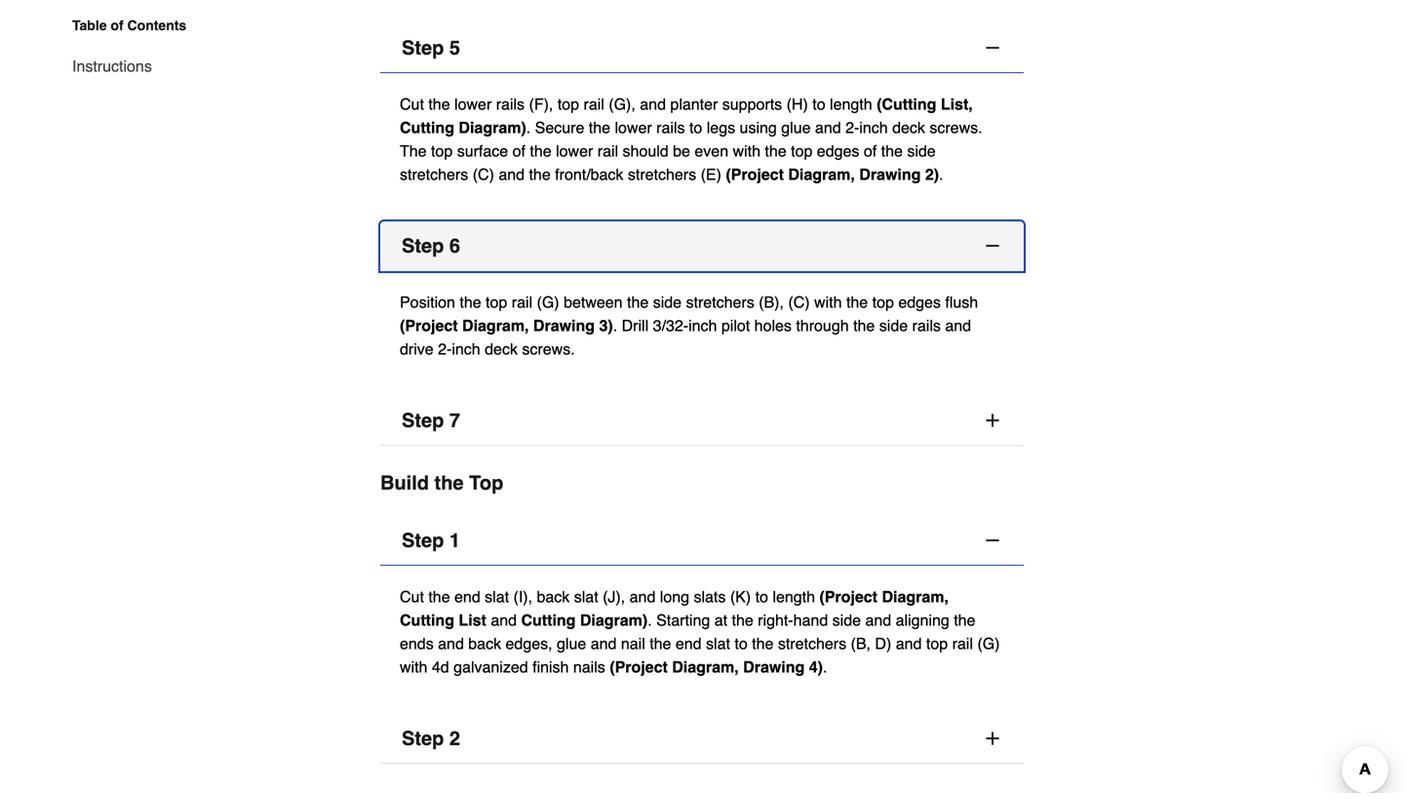 Task type: vqa. For each thing, say whether or not it's contained in the screenshot.
SHOULD
yes



Task type: locate. For each thing, give the bounding box(es) containing it.
1 vertical spatial inch
[[689, 317, 717, 335]]

side
[[908, 142, 936, 160], [653, 293, 682, 311], [880, 317, 908, 335], [833, 611, 861, 629]]

diagram) inside (cutting list, cutting diagram)
[[459, 119, 527, 137]]

step left 2
[[402, 727, 444, 750]]

stretchers down the
[[400, 165, 468, 183]]

2- inside . drill 3/32-inch pilot holes through the side rails and drive 2-inch deck screws.
[[438, 340, 452, 358]]

with
[[733, 142, 761, 160], [815, 293, 842, 311], [400, 658, 428, 676]]

step 7
[[402, 409, 460, 432]]

0 horizontal spatial back
[[469, 635, 501, 653]]

plus image inside step 7 button
[[983, 411, 1003, 430]]

diagram) up surface
[[459, 119, 527, 137]]

step 1 button
[[380, 516, 1024, 566]]

2 horizontal spatial rails
[[913, 317, 941, 335]]

table of contents
[[72, 18, 187, 33]]

drawing down the between
[[534, 317, 595, 335]]

with down using
[[733, 142, 761, 160]]

. down hand
[[823, 658, 828, 676]]

rail
[[584, 95, 605, 113], [598, 142, 619, 160], [512, 293, 533, 311], [953, 635, 973, 653]]

1 cut from the top
[[400, 95, 424, 113]]

deck
[[893, 119, 926, 137], [485, 340, 518, 358]]

build
[[380, 472, 429, 494]]

inch right drive
[[452, 340, 481, 358]]

1 vertical spatial minus image
[[983, 531, 1003, 550]]

. left drill
[[613, 317, 618, 335]]

0 vertical spatial plus image
[[983, 411, 1003, 430]]

cutting
[[400, 119, 455, 137], [400, 611, 455, 629], [521, 611, 576, 629]]

1 horizontal spatial deck
[[893, 119, 926, 137]]

minus image inside step 1 button
[[983, 531, 1003, 550]]

(h)
[[787, 95, 809, 113]]

and down flush
[[946, 317, 972, 335]]

rail left "(g),"
[[584, 95, 605, 113]]

0 horizontal spatial with
[[400, 658, 428, 676]]

. inside . secure the lower rails to legs using glue and 2-inch deck screws. the top surface of the lower rail should be even with the top edges of the side stretchers (c) and the front/back stretchers (e)
[[527, 119, 531, 137]]

and down (i),
[[491, 611, 517, 629]]

1 vertical spatial deck
[[485, 340, 518, 358]]

1 horizontal spatial screws.
[[930, 119, 983, 137]]

1 vertical spatial screws.
[[522, 340, 575, 358]]

0 horizontal spatial of
[[111, 18, 124, 33]]

step for step 1
[[402, 529, 444, 552]]

1 vertical spatial back
[[469, 635, 501, 653]]

to up (project diagram, drawing 4) .
[[735, 635, 748, 653]]

step 2
[[402, 727, 460, 750]]

diagram) down (j),
[[580, 611, 648, 629]]

side up 3/32-
[[653, 293, 682, 311]]

1 horizontal spatial length
[[830, 95, 873, 113]]

back up "galvanized"
[[469, 635, 501, 653]]

step 5 button
[[380, 23, 1024, 73]]

step left 5
[[402, 37, 444, 59]]

1 vertical spatial rails
[[657, 119, 685, 137]]

0 horizontal spatial screws.
[[522, 340, 575, 358]]

to right (h)
[[813, 95, 826, 113]]

(project
[[726, 165, 784, 183], [400, 317, 458, 335], [820, 588, 878, 606], [610, 658, 668, 676]]

screws. inside . drill 3/32-inch pilot holes through the side rails and drive 2-inch deck screws.
[[522, 340, 575, 358]]

instructions link
[[72, 43, 152, 78]]

. inside . starting at the right-hand side and aligning the ends and back edges, glue and nail the end slat to the stretchers (b, d) and top rail (g) with 4d galvanized finish nails
[[648, 611, 652, 629]]

diagram, for (project diagram, cutting list
[[882, 588, 949, 606]]

inch down (cutting in the right of the page
[[860, 119, 888, 137]]

1 vertical spatial (c)
[[789, 293, 810, 311]]

aligning
[[896, 611, 950, 629]]

of right table
[[111, 18, 124, 33]]

cutting up ends
[[400, 611, 455, 629]]

step left 7 at the bottom left of page
[[402, 409, 444, 432]]

list,
[[941, 95, 973, 113]]

cut the end slat (i), back slat (j), and long slats (k) to length
[[400, 588, 820, 606]]

d)
[[875, 635, 892, 653]]

0 vertical spatial drawing
[[860, 165, 921, 183]]

cutting for 1
[[400, 611, 455, 629]]

between
[[564, 293, 623, 311]]

to down planter
[[690, 119, 703, 137]]

of up "(project diagram, drawing 2) ."
[[864, 142, 877, 160]]

2 horizontal spatial drawing
[[860, 165, 921, 183]]

0 vertical spatial inch
[[860, 119, 888, 137]]

. left starting
[[648, 611, 652, 629]]

with down ends
[[400, 658, 428, 676]]

1 horizontal spatial drawing
[[744, 658, 805, 676]]

slat
[[485, 588, 509, 606], [574, 588, 599, 606], [706, 635, 731, 653]]

0 horizontal spatial deck
[[485, 340, 518, 358]]

inch left the pilot
[[689, 317, 717, 335]]

(project inside (project diagram, cutting list
[[820, 588, 878, 606]]

with up through
[[815, 293, 842, 311]]

lower
[[455, 95, 492, 113], [615, 119, 652, 137], [556, 142, 593, 160]]

ends
[[400, 635, 434, 653]]

2 minus image from the top
[[983, 531, 1003, 550]]

lower up surface
[[455, 95, 492, 113]]

0 horizontal spatial (c)
[[473, 165, 494, 183]]

slat up (project diagram, drawing 4) .
[[706, 635, 731, 653]]

(project right (e)
[[726, 165, 784, 183]]

(project down nail
[[610, 658, 668, 676]]

0 horizontal spatial length
[[773, 588, 816, 606]]

and right "(g),"
[[640, 95, 666, 113]]

1 horizontal spatial end
[[676, 635, 702, 653]]

4d
[[432, 658, 449, 676]]

cut up ends
[[400, 588, 424, 606]]

1 vertical spatial (g)
[[978, 635, 1000, 653]]

nails
[[573, 658, 606, 676]]

side up 2)
[[908, 142, 936, 160]]

1 horizontal spatial (g)
[[978, 635, 1000, 653]]

diagram, for (project diagram, drawing 4) .
[[672, 658, 739, 676]]

back
[[537, 588, 570, 606], [469, 635, 501, 653]]

the down using
[[765, 142, 787, 160]]

minus image inside step 6 button
[[983, 236, 1003, 256]]

cutting for 5
[[400, 119, 455, 137]]

at
[[715, 611, 728, 629]]

(c) right (b),
[[789, 293, 810, 311]]

and down surface
[[499, 165, 525, 183]]

drawing inside the position the top rail (g) between the side stretchers (b), (c) with the top edges flush (project diagram, drawing 3)
[[534, 317, 595, 335]]

length up hand
[[773, 588, 816, 606]]

0 horizontal spatial end
[[455, 588, 481, 606]]

glue down (h)
[[782, 119, 811, 137]]

1 horizontal spatial 2-
[[846, 119, 860, 137]]

rail up front/back
[[598, 142, 619, 160]]

slats
[[694, 588, 726, 606]]

end down starting
[[676, 635, 702, 653]]

stretchers down hand
[[778, 635, 847, 653]]

diagram, inside (project diagram, cutting list
[[882, 588, 949, 606]]

0 horizontal spatial rails
[[496, 95, 525, 113]]

1 vertical spatial 2-
[[438, 340, 452, 358]]

deck right drive
[[485, 340, 518, 358]]

0 horizontal spatial inch
[[452, 340, 481, 358]]

pilot
[[722, 317, 750, 335]]

2- inside . secure the lower rails to legs using glue and 2-inch deck screws. the top surface of the lower rail should be even with the top edges of the side stretchers (c) and the front/back stretchers (e)
[[846, 119, 860, 137]]

0 horizontal spatial edges
[[817, 142, 860, 160]]

0 vertical spatial with
[[733, 142, 761, 160]]

top down aligning
[[927, 635, 948, 653]]

(cutting list, cutting diagram)
[[400, 95, 973, 137]]

0 vertical spatial lower
[[455, 95, 492, 113]]

rail left the between
[[512, 293, 533, 311]]

length
[[830, 95, 873, 113], [773, 588, 816, 606]]

0 vertical spatial back
[[537, 588, 570, 606]]

and inside . drill 3/32-inch pilot holes through the side rails and drive 2-inch deck screws.
[[946, 317, 972, 335]]

0 vertical spatial screws.
[[930, 119, 983, 137]]

to
[[813, 95, 826, 113], [690, 119, 703, 137], [756, 588, 769, 606], [735, 635, 748, 653]]

even
[[695, 142, 729, 160]]

edges up "(project diagram, drawing 2) ."
[[817, 142, 860, 160]]

the up drill
[[627, 293, 649, 311]]

. secure the lower rails to legs using glue and 2-inch deck screws. the top surface of the lower rail should be even with the top edges of the side stretchers (c) and the front/back stretchers (e)
[[400, 119, 983, 183]]

minus image
[[983, 38, 1003, 58]]

2 horizontal spatial slat
[[706, 635, 731, 653]]

and up d)
[[866, 611, 892, 629]]

inch
[[860, 119, 888, 137], [689, 317, 717, 335], [452, 340, 481, 358]]

1 vertical spatial drawing
[[534, 317, 595, 335]]

diagram)
[[459, 119, 527, 137], [580, 611, 648, 629]]

rail inside . secure the lower rails to legs using glue and 2-inch deck screws. the top surface of the lower rail should be even with the top edges of the side stretchers (c) and the front/back stretchers (e)
[[598, 142, 619, 160]]

the
[[400, 142, 427, 160]]

1 vertical spatial edges
[[899, 293, 941, 311]]

2 step from the top
[[402, 235, 444, 257]]

0 horizontal spatial glue
[[557, 635, 587, 653]]

0 vertical spatial (g)
[[537, 293, 560, 311]]

0 horizontal spatial 2-
[[438, 340, 452, 358]]

0 horizontal spatial drawing
[[534, 317, 595, 335]]

cut up the
[[400, 95, 424, 113]]

1 horizontal spatial with
[[733, 142, 761, 160]]

0 vertical spatial length
[[830, 95, 873, 113]]

step inside button
[[402, 235, 444, 257]]

step left 6
[[402, 235, 444, 257]]

1 step from the top
[[402, 37, 444, 59]]

cutting up the
[[400, 119, 455, 137]]

1 minus image from the top
[[983, 236, 1003, 256]]

plus image inside step 2 button
[[983, 729, 1003, 748]]

1 horizontal spatial edges
[[899, 293, 941, 311]]

plus image
[[983, 411, 1003, 430], [983, 729, 1003, 748]]

(project up hand
[[820, 588, 878, 606]]

2 cut from the top
[[400, 588, 424, 606]]

inch inside . secure the lower rails to legs using glue and 2-inch deck screws. the top surface of the lower rail should be even with the top edges of the side stretchers (c) and the front/back stretchers (e)
[[860, 119, 888, 137]]

0 horizontal spatial (g)
[[537, 293, 560, 311]]

side inside . drill 3/32-inch pilot holes through the side rails and drive 2-inch deck screws.
[[880, 317, 908, 335]]

2 horizontal spatial with
[[815, 293, 842, 311]]

back up the and cutting diagram)
[[537, 588, 570, 606]]

secure
[[535, 119, 585, 137]]

deck inside . secure the lower rails to legs using glue and 2-inch deck screws. the top surface of the lower rail should be even with the top edges of the side stretchers (c) and the front/back stretchers (e)
[[893, 119, 926, 137]]

0 vertical spatial glue
[[782, 119, 811, 137]]

(c)
[[473, 165, 494, 183], [789, 293, 810, 311]]

screws. down list,
[[930, 119, 983, 137]]

right-
[[758, 611, 794, 629]]

rails
[[496, 95, 525, 113], [657, 119, 685, 137], [913, 317, 941, 335]]

3/32-
[[653, 317, 689, 335]]

2- up "(project diagram, drawing 2) ."
[[846, 119, 860, 137]]

end
[[455, 588, 481, 606], [676, 635, 702, 653]]

edges left flush
[[899, 293, 941, 311]]

and up "(project diagram, drawing 2) ."
[[815, 119, 842, 137]]

(i),
[[514, 588, 533, 606]]

diagram,
[[789, 165, 855, 183], [462, 317, 529, 335], [882, 588, 949, 606], [672, 658, 739, 676]]

drive
[[400, 340, 434, 358]]

2 plus image from the top
[[983, 729, 1003, 748]]

4 step from the top
[[402, 529, 444, 552]]

stretchers
[[400, 165, 468, 183], [628, 165, 697, 183], [686, 293, 755, 311], [778, 635, 847, 653]]

2
[[450, 727, 460, 750]]

the
[[429, 95, 450, 113], [589, 119, 611, 137], [530, 142, 552, 160], [765, 142, 787, 160], [882, 142, 903, 160], [529, 165, 551, 183], [460, 293, 482, 311], [627, 293, 649, 311], [847, 293, 868, 311], [854, 317, 875, 335], [435, 472, 464, 494], [429, 588, 450, 606], [732, 611, 754, 629], [954, 611, 976, 629], [650, 635, 672, 653], [752, 635, 774, 653]]

2- right drive
[[438, 340, 452, 358]]

3 step from the top
[[402, 409, 444, 432]]

rail inside the position the top rail (g) between the side stretchers (b), (c) with the top edges flush (project diagram, drawing 3)
[[512, 293, 533, 311]]

2 vertical spatial rails
[[913, 317, 941, 335]]

side inside . secure the lower rails to legs using glue and 2-inch deck screws. the top surface of the lower rail should be even with the top edges of the side stretchers (c) and the front/back stretchers (e)
[[908, 142, 936, 160]]

and cutting diagram)
[[491, 611, 648, 629]]

and right d)
[[896, 635, 922, 653]]

top
[[558, 95, 580, 113], [431, 142, 453, 160], [791, 142, 813, 160], [486, 293, 508, 311], [873, 293, 894, 311], [927, 635, 948, 653]]

cutting inside (project diagram, cutting list
[[400, 611, 455, 629]]

to inside . secure the lower rails to legs using glue and 2-inch deck screws. the top surface of the lower rail should be even with the top edges of the side stretchers (c) and the front/back stretchers (e)
[[690, 119, 703, 137]]

of right surface
[[513, 142, 526, 160]]

to right the (k)
[[756, 588, 769, 606]]

1 horizontal spatial rails
[[657, 119, 685, 137]]

1 vertical spatial cut
[[400, 588, 424, 606]]

step
[[402, 37, 444, 59], [402, 235, 444, 257], [402, 409, 444, 432], [402, 529, 444, 552], [402, 727, 444, 750]]

minus image for step 6
[[983, 236, 1003, 256]]

drawing left 2)
[[860, 165, 921, 183]]

with inside the position the top rail (g) between the side stretchers (b), (c) with the top edges flush (project diagram, drawing 3)
[[815, 293, 842, 311]]

0 vertical spatial diagram)
[[459, 119, 527, 137]]

2 horizontal spatial lower
[[615, 119, 652, 137]]

the down secure
[[530, 142, 552, 160]]

top inside . starting at the right-hand side and aligning the ends and back edges, glue and nail the end slat to the stretchers (b, d) and top rail (g) with 4d galvanized finish nails
[[927, 635, 948, 653]]

cutting inside (cutting list, cutting diagram)
[[400, 119, 455, 137]]

glue
[[782, 119, 811, 137], [557, 635, 587, 653]]

0 vertical spatial cut
[[400, 95, 424, 113]]

rail right d)
[[953, 635, 973, 653]]

long
[[660, 588, 690, 606]]

(g)
[[537, 293, 560, 311], [978, 635, 1000, 653]]

slat left (j),
[[574, 588, 599, 606]]

0 vertical spatial 2-
[[846, 119, 860, 137]]

step left 1
[[402, 529, 444, 552]]

stretchers up the pilot
[[686, 293, 755, 311]]

top right the
[[431, 142, 453, 160]]

1 vertical spatial lower
[[615, 119, 652, 137]]

glue down the and cutting diagram)
[[557, 635, 587, 653]]

1 plus image from the top
[[983, 411, 1003, 430]]

(project for (project diagram, cutting list
[[820, 588, 878, 606]]

(g),
[[609, 95, 636, 113]]

5 step from the top
[[402, 727, 444, 750]]

7
[[450, 409, 460, 432]]

1 horizontal spatial (c)
[[789, 293, 810, 311]]

1 vertical spatial glue
[[557, 635, 587, 653]]

2)
[[926, 165, 939, 183]]

1 horizontal spatial lower
[[556, 142, 593, 160]]

drawing for (project diagram, drawing 2) .
[[860, 165, 921, 183]]

(project down the position
[[400, 317, 458, 335]]

0 vertical spatial minus image
[[983, 236, 1003, 256]]

drill
[[622, 317, 649, 335]]

0 vertical spatial edges
[[817, 142, 860, 160]]

1 vertical spatial end
[[676, 635, 702, 653]]

the down the right-
[[752, 635, 774, 653]]

1 vertical spatial plus image
[[983, 729, 1003, 748]]

0 horizontal spatial diagram)
[[459, 119, 527, 137]]

end up the list
[[455, 588, 481, 606]]

drawing left 4) on the right bottom
[[744, 658, 805, 676]]

and up 4d
[[438, 635, 464, 653]]

slat left (i),
[[485, 588, 509, 606]]

3)
[[599, 317, 613, 335]]

. down (f),
[[527, 119, 531, 137]]

screws. down the between
[[522, 340, 575, 358]]

deck down (cutting in the right of the page
[[893, 119, 926, 137]]

1 horizontal spatial glue
[[782, 119, 811, 137]]

. inside . drill 3/32-inch pilot holes through the side rails and drive 2-inch deck screws.
[[613, 317, 618, 335]]

step for step 5
[[402, 37, 444, 59]]

of
[[111, 18, 124, 33], [513, 142, 526, 160], [864, 142, 877, 160]]

2 vertical spatial with
[[400, 658, 428, 676]]

stretchers inside . starting at the right-hand side and aligning the ends and back edges, glue and nail the end slat to the stretchers (b, d) and top rail (g) with 4d galvanized finish nails
[[778, 635, 847, 653]]

slat inside . starting at the right-hand side and aligning the ends and back edges, glue and nail the end slat to the stretchers (b, d) and top rail (g) with 4d galvanized finish nails
[[706, 635, 731, 653]]

. starting at the right-hand side and aligning the ends and back edges, glue and nail the end slat to the stretchers (b, d) and top rail (g) with 4d galvanized finish nails
[[400, 611, 1000, 676]]

plus image for step 7
[[983, 411, 1003, 430]]

length for 5
[[830, 95, 873, 113]]

side inside . starting at the right-hand side and aligning the ends and back edges, glue and nail the end slat to the stretchers (b, d) and top rail (g) with 4d galvanized finish nails
[[833, 611, 861, 629]]

the left front/back
[[529, 165, 551, 183]]

lower down cut the lower rails (f), top rail (g), and planter supports (h) to length
[[615, 119, 652, 137]]

lower up front/back
[[556, 142, 593, 160]]

minus image
[[983, 236, 1003, 256], [983, 531, 1003, 550]]

side inside the position the top rail (g) between the side stretchers (b), (c) with the top edges flush (project diagram, drawing 3)
[[653, 293, 682, 311]]

drawing for (project diagram, drawing 4) .
[[744, 658, 805, 676]]

1 vertical spatial with
[[815, 293, 842, 311]]

2 horizontal spatial inch
[[860, 119, 888, 137]]

length for 1
[[773, 588, 816, 606]]

1 vertical spatial length
[[773, 588, 816, 606]]

1 vertical spatial diagram)
[[580, 611, 648, 629]]

screws.
[[930, 119, 983, 137], [522, 340, 575, 358]]

screws. inside . secure the lower rails to legs using glue and 2-inch deck screws. the top surface of the lower rail should be even with the top edges of the side stretchers (c) and the front/back stretchers (e)
[[930, 119, 983, 137]]

0 vertical spatial (c)
[[473, 165, 494, 183]]

the right through
[[854, 317, 875, 335]]

step 1
[[402, 529, 460, 552]]

2 vertical spatial drawing
[[744, 658, 805, 676]]

. drill 3/32-inch pilot holes through the side rails and drive 2-inch deck screws.
[[400, 317, 972, 358]]

0 vertical spatial deck
[[893, 119, 926, 137]]

the right the position
[[460, 293, 482, 311]]

end inside . starting at the right-hand side and aligning the ends and back edges, glue and nail the end slat to the stretchers (b, d) and top rail (g) with 4d galvanized finish nails
[[676, 635, 702, 653]]

side right through
[[880, 317, 908, 335]]

drawing
[[860, 165, 921, 183], [534, 317, 595, 335], [744, 658, 805, 676]]



Task type: describe. For each thing, give the bounding box(es) containing it.
top up "(project diagram, drawing 2) ."
[[791, 142, 813, 160]]

the down step 5
[[429, 95, 450, 113]]

2 horizontal spatial of
[[864, 142, 877, 160]]

stretchers down the should
[[628, 165, 697, 183]]

back inside . starting at the right-hand side and aligning the ends and back edges, glue and nail the end slat to the stretchers (b, d) and top rail (g) with 4d galvanized finish nails
[[469, 635, 501, 653]]

rails inside . drill 3/32-inch pilot holes through the side rails and drive 2-inch deck screws.
[[913, 317, 941, 335]]

edges,
[[506, 635, 553, 653]]

2 vertical spatial inch
[[452, 340, 481, 358]]

1 horizontal spatial inch
[[689, 317, 717, 335]]

1 horizontal spatial back
[[537, 588, 570, 606]]

2 vertical spatial lower
[[556, 142, 593, 160]]

glue inside . secure the lower rails to legs using glue and 2-inch deck screws. the top surface of the lower rail should be even with the top edges of the side stretchers (c) and the front/back stretchers (e)
[[782, 119, 811, 137]]

0 vertical spatial rails
[[496, 95, 525, 113]]

starting
[[657, 611, 710, 629]]

(g) inside the position the top rail (g) between the side stretchers (b), (c) with the top edges flush (project diagram, drawing 3)
[[537, 293, 560, 311]]

step for step 2
[[402, 727, 444, 750]]

. down list,
[[939, 165, 944, 183]]

cut for step 1
[[400, 588, 424, 606]]

(project diagram, drawing 4) .
[[610, 658, 828, 676]]

top up secure
[[558, 95, 580, 113]]

(project for (project diagram, drawing 4) .
[[610, 658, 668, 676]]

1 horizontal spatial slat
[[574, 588, 599, 606]]

cutting up edges,
[[521, 611, 576, 629]]

should
[[623, 142, 669, 160]]

1 horizontal spatial of
[[513, 142, 526, 160]]

plus image for step 2
[[983, 729, 1003, 748]]

. for . starting at the right-hand side and aligning the ends and back edges, glue and nail the end slat to the stretchers (b, d) and top rail (g) with 4d galvanized finish nails
[[648, 611, 652, 629]]

(c) inside . secure the lower rails to legs using glue and 2-inch deck screws. the top surface of the lower rail should be even with the top edges of the side stretchers (c) and the front/back stretchers (e)
[[473, 165, 494, 183]]

flush
[[946, 293, 979, 311]]

diagram, for (project diagram, drawing 2) .
[[789, 165, 855, 183]]

the left top
[[435, 472, 464, 494]]

legs
[[707, 119, 736, 137]]

instructions
[[72, 57, 152, 75]]

the right aligning
[[954, 611, 976, 629]]

position
[[400, 293, 455, 311]]

step 2 button
[[380, 714, 1024, 764]]

(f),
[[529, 95, 553, 113]]

top right the position
[[486, 293, 508, 311]]

with inside . secure the lower rails to legs using glue and 2-inch deck screws. the top surface of the lower rail should be even with the top edges of the side stretchers (c) and the front/back stretchers (e)
[[733, 142, 761, 160]]

(project for (project diagram, drawing 2) .
[[726, 165, 784, 183]]

and right (j),
[[630, 588, 656, 606]]

5
[[450, 37, 460, 59]]

(cutting
[[877, 95, 937, 113]]

(project diagram, cutting list
[[400, 588, 949, 629]]

1 horizontal spatial diagram)
[[580, 611, 648, 629]]

surface
[[457, 142, 508, 160]]

4)
[[809, 658, 823, 676]]

0 horizontal spatial lower
[[455, 95, 492, 113]]

galvanized
[[454, 658, 528, 676]]

be
[[673, 142, 691, 160]]

(j),
[[603, 588, 626, 606]]

the right at
[[732, 611, 754, 629]]

minus image for step 1
[[983, 531, 1003, 550]]

1
[[450, 529, 460, 552]]

the inside . drill 3/32-inch pilot holes through the side rails and drive 2-inch deck screws.
[[854, 317, 875, 335]]

and up nails
[[591, 635, 617, 653]]

(k)
[[730, 588, 751, 606]]

(project diagram, drawing 2) .
[[726, 165, 944, 183]]

the right nail
[[650, 635, 672, 653]]

build the top
[[380, 472, 504, 494]]

using
[[740, 119, 777, 137]]

(e)
[[701, 165, 722, 183]]

the down (cutting in the right of the page
[[882, 142, 903, 160]]

the up ends
[[429, 588, 450, 606]]

through
[[796, 317, 849, 335]]

step 7 button
[[380, 396, 1024, 446]]

deck inside . drill 3/32-inch pilot holes through the side rails and drive 2-inch deck screws.
[[485, 340, 518, 358]]

with inside . starting at the right-hand side and aligning the ends and back edges, glue and nail the end slat to the stretchers (b, d) and top rail (g) with 4d galvanized finish nails
[[400, 658, 428, 676]]

the down "(g),"
[[589, 119, 611, 137]]

cut for step 5
[[400, 95, 424, 113]]

6
[[450, 235, 460, 257]]

step for step 6
[[402, 235, 444, 257]]

diagram, inside the position the top rail (g) between the side stretchers (b), (c) with the top edges flush (project diagram, drawing 3)
[[462, 317, 529, 335]]

list
[[459, 611, 487, 629]]

(g) inside . starting at the right-hand side and aligning the ends and back edges, glue and nail the end slat to the stretchers (b, d) and top rail (g) with 4d galvanized finish nails
[[978, 635, 1000, 653]]

the up through
[[847, 293, 868, 311]]

rail inside . starting at the right-hand side and aligning the ends and back edges, glue and nail the end slat to the stretchers (b, d) and top rail (g) with 4d galvanized finish nails
[[953, 635, 973, 653]]

table of contents element
[[57, 16, 187, 78]]

glue inside . starting at the right-hand side and aligning the ends and back edges, glue and nail the end slat to the stretchers (b, d) and top rail (g) with 4d galvanized finish nails
[[557, 635, 587, 653]]

supports
[[723, 95, 783, 113]]

cut the lower rails (f), top rail (g), and planter supports (h) to length
[[400, 95, 877, 113]]

top
[[469, 472, 504, 494]]

table
[[72, 18, 107, 33]]

(project inside the position the top rail (g) between the side stretchers (b), (c) with the top edges flush (project diagram, drawing 3)
[[400, 317, 458, 335]]

finish
[[533, 658, 569, 676]]

step 5
[[402, 37, 460, 59]]

contents
[[127, 18, 187, 33]]

(b,
[[851, 635, 871, 653]]

(b),
[[759, 293, 784, 311]]

edges inside the position the top rail (g) between the side stretchers (b), (c) with the top edges flush (project diagram, drawing 3)
[[899, 293, 941, 311]]

0 horizontal spatial slat
[[485, 588, 509, 606]]

0 vertical spatial end
[[455, 588, 481, 606]]

stretchers inside the position the top rail (g) between the side stretchers (b), (c) with the top edges flush (project diagram, drawing 3)
[[686, 293, 755, 311]]

(c) inside the position the top rail (g) between the side stretchers (b), (c) with the top edges flush (project diagram, drawing 3)
[[789, 293, 810, 311]]

front/back
[[555, 165, 624, 183]]

holes
[[755, 317, 792, 335]]

position the top rail (g) between the side stretchers (b), (c) with the top edges flush (project diagram, drawing 3)
[[400, 293, 979, 335]]

nail
[[621, 635, 646, 653]]

to inside . starting at the right-hand side and aligning the ends and back edges, glue and nail the end slat to the stretchers (b, d) and top rail (g) with 4d galvanized finish nails
[[735, 635, 748, 653]]

. for . secure the lower rails to legs using glue and 2-inch deck screws. the top surface of the lower rail should be even with the top edges of the side stretchers (c) and the front/back stretchers (e)
[[527, 119, 531, 137]]

rails inside . secure the lower rails to legs using glue and 2-inch deck screws. the top surface of the lower rail should be even with the top edges of the side stretchers (c) and the front/back stretchers (e)
[[657, 119, 685, 137]]

edges inside . secure the lower rails to legs using glue and 2-inch deck screws. the top surface of the lower rail should be even with the top edges of the side stretchers (c) and the front/back stretchers (e)
[[817, 142, 860, 160]]

hand
[[794, 611, 828, 629]]

step 6 button
[[380, 222, 1024, 271]]

top left flush
[[873, 293, 894, 311]]

step 6
[[402, 235, 460, 257]]

. for . drill 3/32-inch pilot holes through the side rails and drive 2-inch deck screws.
[[613, 317, 618, 335]]

step for step 7
[[402, 409, 444, 432]]

planter
[[671, 95, 718, 113]]



